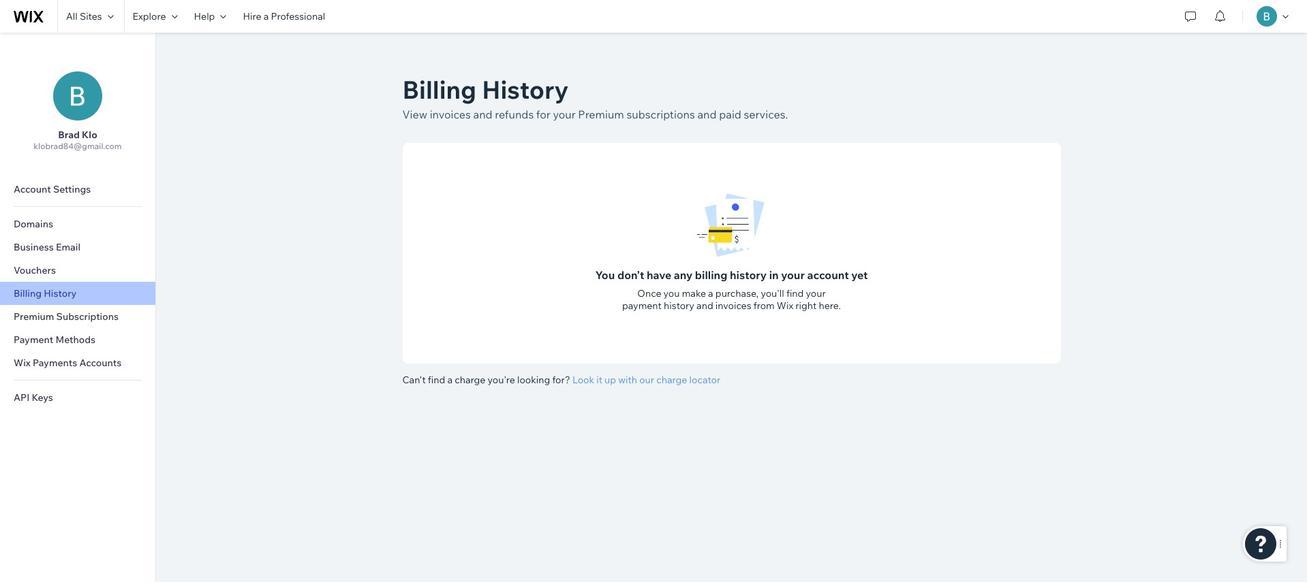 Task type: describe. For each thing, give the bounding box(es) containing it.
yet
[[852, 269, 868, 282]]

business
[[14, 241, 54, 254]]

all sites
[[66, 10, 102, 22]]

history for billing history view invoices and refunds for your premium subscriptions and paid services.
[[482, 74, 569, 105]]

a inside you don't have any billing history in your account yet once you make a purchase, you'll find your payment history and invoices from wix right here.
[[708, 288, 713, 300]]

don't
[[618, 269, 644, 282]]

for?
[[552, 374, 570, 386]]

hire
[[243, 10, 261, 22]]

account
[[807, 269, 849, 282]]

hire a professional
[[243, 10, 325, 22]]

business email
[[14, 241, 80, 254]]

payment methods
[[14, 334, 96, 346]]

methods
[[55, 334, 96, 346]]

wix inside you don't have any billing history in your account yet once you make a purchase, you'll find your payment history and invoices from wix right here.
[[777, 300, 794, 312]]

subscriptions
[[627, 108, 695, 121]]

2 charge from the left
[[657, 374, 687, 386]]

0 vertical spatial history
[[730, 269, 767, 282]]

wix inside sidebar element
[[14, 357, 31, 369]]

payment
[[622, 300, 662, 312]]

billing for billing history view invoices and refunds for your premium subscriptions and paid services.
[[403, 74, 477, 105]]

premium subscriptions
[[14, 311, 119, 323]]

premium subscriptions link
[[0, 305, 155, 329]]

right
[[796, 300, 817, 312]]

premium inside sidebar element
[[14, 311, 54, 323]]

look
[[573, 374, 594, 386]]

locator
[[690, 374, 721, 386]]

look it up with our charge locator button
[[573, 374, 721, 386]]

in
[[769, 269, 779, 282]]

billing
[[695, 269, 728, 282]]

our
[[640, 374, 654, 386]]

business email link
[[0, 236, 155, 259]]

your for don't
[[781, 269, 805, 282]]

for
[[536, 108, 551, 121]]

and inside you don't have any billing history in your account yet once you make a purchase, you'll find your payment history and invoices from wix right here.
[[697, 300, 713, 312]]

vouchers link
[[0, 259, 155, 282]]

it
[[597, 374, 603, 386]]

invoices inside you don't have any billing history in your account yet once you make a purchase, you'll find your payment history and invoices from wix right here.
[[716, 300, 752, 312]]

sites
[[80, 10, 102, 22]]

with
[[618, 374, 637, 386]]

billing history link
[[0, 282, 155, 305]]

paid
[[719, 108, 742, 121]]

and left paid
[[698, 108, 717, 121]]

billing history
[[14, 288, 77, 300]]

premium inside the "billing history view invoices and refunds for your premium subscriptions and paid services."
[[578, 108, 624, 121]]

billing for billing history
[[14, 288, 42, 300]]

have
[[647, 269, 672, 282]]

wix payments accounts link
[[0, 352, 155, 375]]

professional
[[271, 10, 325, 22]]

services.
[[744, 108, 788, 121]]

payments
[[33, 357, 77, 369]]

looking
[[517, 374, 550, 386]]

you don't have any billing history in your account yet once you make a purchase, you'll find your payment history and invoices from wix right here.
[[595, 269, 868, 312]]

from
[[754, 300, 775, 312]]

klo
[[82, 129, 97, 141]]



Task type: vqa. For each thing, say whether or not it's contained in the screenshot.
Search for tools, apps, help & more... field
no



Task type: locate. For each thing, give the bounding box(es) containing it.
0 vertical spatial premium
[[578, 108, 624, 121]]

2 horizontal spatial a
[[708, 288, 713, 300]]

email
[[56, 241, 80, 254]]

api
[[14, 392, 30, 404]]

1 horizontal spatial history
[[730, 269, 767, 282]]

account
[[14, 183, 51, 196]]

help button
[[186, 0, 235, 33]]

charge left you're
[[455, 374, 486, 386]]

1 horizontal spatial premium
[[578, 108, 624, 121]]

0 vertical spatial find
[[787, 288, 804, 300]]

a right 'hire'
[[264, 10, 269, 22]]

history inside the "billing history view invoices and refunds for your premium subscriptions and paid services."
[[482, 74, 569, 105]]

1 vertical spatial invoices
[[716, 300, 752, 312]]

1 vertical spatial history
[[664, 300, 695, 312]]

payment methods link
[[0, 329, 155, 352]]

history down any
[[664, 300, 695, 312]]

0 vertical spatial wix
[[777, 300, 794, 312]]

settings
[[53, 183, 91, 196]]

0 horizontal spatial history
[[664, 300, 695, 312]]

accounts
[[79, 357, 122, 369]]

2 vertical spatial your
[[806, 288, 826, 300]]

billing inside billing history link
[[14, 288, 42, 300]]

and
[[473, 108, 493, 121], [698, 108, 717, 121], [697, 300, 713, 312]]

2 horizontal spatial your
[[806, 288, 826, 300]]

1 horizontal spatial find
[[787, 288, 804, 300]]

history up premium subscriptions
[[44, 288, 77, 300]]

help
[[194, 10, 215, 22]]

account settings link
[[0, 178, 155, 201]]

brad
[[58, 129, 80, 141]]

purchase,
[[716, 288, 759, 300]]

view
[[403, 108, 427, 121]]

invoices left from
[[716, 300, 752, 312]]

0 horizontal spatial premium
[[14, 311, 54, 323]]

api keys
[[14, 392, 53, 404]]

history for billing history
[[44, 288, 77, 300]]

a right 'make'
[[708, 288, 713, 300]]

invoices inside the "billing history view invoices and refunds for your premium subscriptions and paid services."
[[430, 108, 471, 121]]

brad klo klobrad84@gmail.com
[[34, 129, 122, 151]]

0 vertical spatial your
[[553, 108, 576, 121]]

0 horizontal spatial history
[[44, 288, 77, 300]]

find right you'll
[[787, 288, 804, 300]]

0 vertical spatial invoices
[[430, 108, 471, 121]]

billing down vouchers at the left of page
[[14, 288, 42, 300]]

2 vertical spatial a
[[447, 374, 453, 386]]

billing up view
[[403, 74, 477, 105]]

account settings
[[14, 183, 91, 196]]

1 vertical spatial your
[[781, 269, 805, 282]]

find
[[787, 288, 804, 300], [428, 374, 445, 386]]

0 vertical spatial a
[[264, 10, 269, 22]]

premium right for at left
[[578, 108, 624, 121]]

0 horizontal spatial invoices
[[430, 108, 471, 121]]

0 vertical spatial billing
[[403, 74, 477, 105]]

your right 'in'
[[781, 269, 805, 282]]

and down billing
[[697, 300, 713, 312]]

api keys link
[[0, 386, 155, 410]]

1 horizontal spatial wix
[[777, 300, 794, 312]]

explore
[[133, 10, 166, 22]]

subscriptions
[[56, 311, 119, 323]]

here.
[[819, 300, 841, 312]]

keys
[[32, 392, 53, 404]]

can't
[[403, 374, 426, 386]]

billing history view invoices and refunds for your premium subscriptions and paid services.
[[403, 74, 788, 121]]

0 horizontal spatial billing
[[14, 288, 42, 300]]

history
[[482, 74, 569, 105], [44, 288, 77, 300]]

premium up the payment
[[14, 311, 54, 323]]

all
[[66, 10, 78, 22]]

history up purchase, on the right
[[730, 269, 767, 282]]

a right can't
[[447, 374, 453, 386]]

1 vertical spatial premium
[[14, 311, 54, 323]]

premium
[[578, 108, 624, 121], [14, 311, 54, 323]]

charge right our
[[657, 374, 687, 386]]

domains link
[[0, 213, 155, 236]]

up
[[605, 374, 616, 386]]

a
[[264, 10, 269, 22], [708, 288, 713, 300], [447, 374, 453, 386]]

1 horizontal spatial billing
[[403, 74, 477, 105]]

0 horizontal spatial charge
[[455, 374, 486, 386]]

you'll
[[761, 288, 784, 300]]

1 horizontal spatial a
[[447, 374, 453, 386]]

1 vertical spatial billing
[[14, 288, 42, 300]]

invoices
[[430, 108, 471, 121], [716, 300, 752, 312]]

1 vertical spatial find
[[428, 374, 445, 386]]

sidebar element
[[0, 33, 156, 583]]

a inside hire a professional link
[[264, 10, 269, 22]]

vouchers
[[14, 264, 56, 277]]

your for history
[[553, 108, 576, 121]]

you
[[664, 288, 680, 300]]

0 horizontal spatial a
[[264, 10, 269, 22]]

find inside you don't have any billing history in your account yet once you make a purchase, you'll find your payment history and invoices from wix right here.
[[787, 288, 804, 300]]

0 horizontal spatial find
[[428, 374, 445, 386]]

find right can't
[[428, 374, 445, 386]]

history
[[730, 269, 767, 282], [664, 300, 695, 312]]

billing inside the "billing history view invoices and refunds for your premium subscriptions and paid services."
[[403, 74, 477, 105]]

your down account
[[806, 288, 826, 300]]

1 vertical spatial a
[[708, 288, 713, 300]]

wix
[[777, 300, 794, 312], [14, 357, 31, 369]]

0 horizontal spatial wix
[[14, 357, 31, 369]]

hire a professional link
[[235, 0, 333, 33]]

wix payments accounts
[[14, 357, 122, 369]]

can't find a charge you're looking for? look it up with our charge locator
[[403, 374, 721, 386]]

you
[[595, 269, 615, 282]]

billing
[[403, 74, 477, 105], [14, 288, 42, 300]]

payment
[[14, 334, 53, 346]]

wix right from
[[777, 300, 794, 312]]

klobrad84@gmail.com
[[34, 141, 122, 151]]

you're
[[488, 374, 515, 386]]

and left refunds
[[473, 108, 493, 121]]

1 horizontal spatial charge
[[657, 374, 687, 386]]

charge
[[455, 374, 486, 386], [657, 374, 687, 386]]

history up refunds
[[482, 74, 569, 105]]

your inside the "billing history view invoices and refunds for your premium subscriptions and paid services."
[[553, 108, 576, 121]]

once
[[638, 288, 662, 300]]

your right for at left
[[553, 108, 576, 121]]

your
[[553, 108, 576, 121], [781, 269, 805, 282], [806, 288, 826, 300]]

refunds
[[495, 108, 534, 121]]

invoices right view
[[430, 108, 471, 121]]

1 charge from the left
[[455, 374, 486, 386]]

1 horizontal spatial your
[[781, 269, 805, 282]]

history inside billing history link
[[44, 288, 77, 300]]

domains
[[14, 218, 53, 230]]

no invoices image
[[403, 188, 1061, 260]]

any
[[674, 269, 693, 282]]

make
[[682, 288, 706, 300]]

0 vertical spatial history
[[482, 74, 569, 105]]

1 vertical spatial history
[[44, 288, 77, 300]]

1 horizontal spatial invoices
[[716, 300, 752, 312]]

0 horizontal spatial your
[[553, 108, 576, 121]]

1 horizontal spatial history
[[482, 74, 569, 105]]

1 vertical spatial wix
[[14, 357, 31, 369]]

wix down the payment
[[14, 357, 31, 369]]



